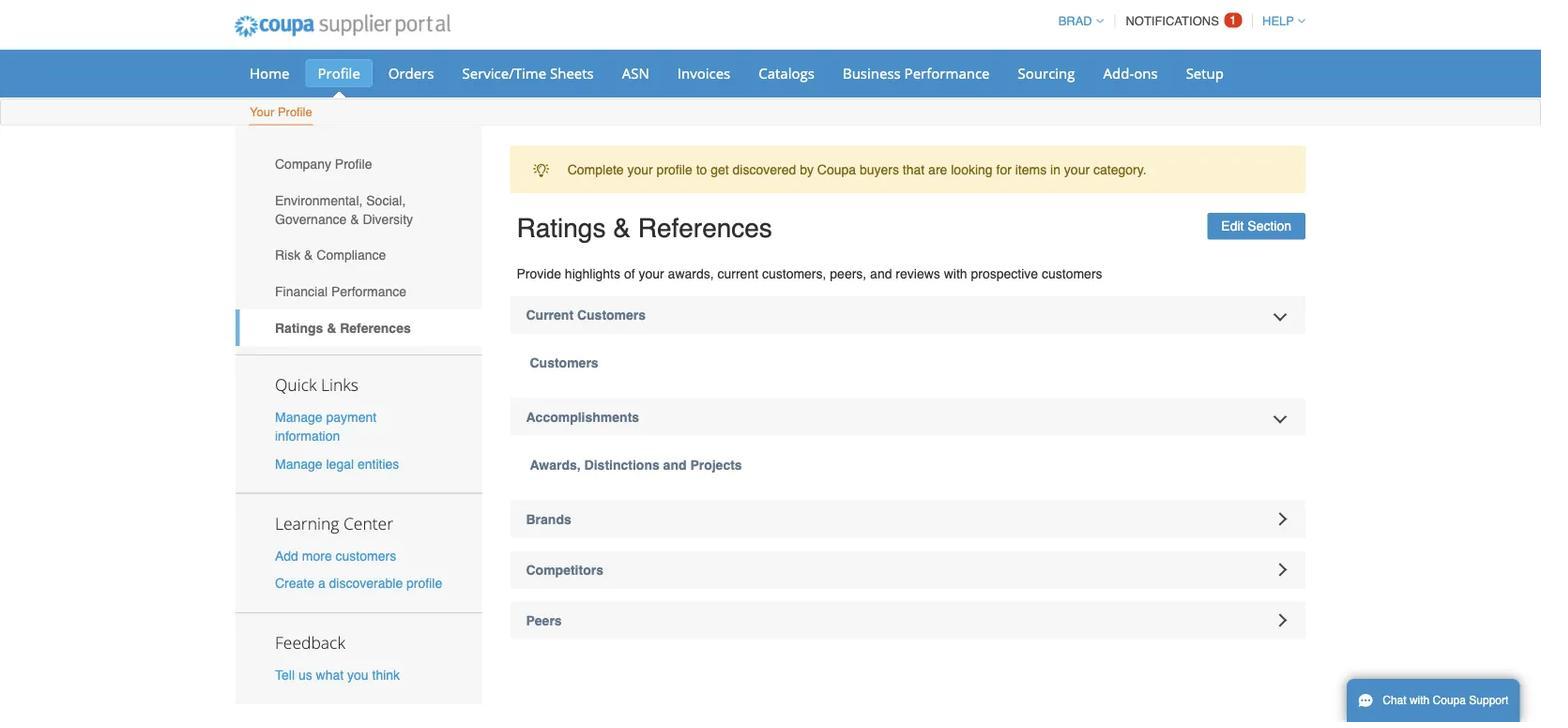 Task type: vqa. For each thing, say whether or not it's contained in the screenshot.
Chat
yes



Task type: locate. For each thing, give the bounding box(es) containing it.
current
[[526, 307, 574, 322]]

business performance link
[[831, 59, 1002, 87]]

& left diversity
[[350, 212, 359, 227]]

help link
[[1254, 14, 1306, 28]]

customers up the discoverable
[[336, 549, 396, 564]]

0 vertical spatial manage
[[275, 410, 323, 425]]

2 vertical spatial profile
[[335, 157, 372, 172]]

1 horizontal spatial performance
[[905, 63, 990, 83]]

competitors
[[526, 563, 604, 578]]

profile inside your profile link
[[278, 105, 312, 119]]

add
[[275, 549, 298, 564]]

coupa supplier portal image
[[222, 3, 463, 50]]

0 vertical spatial customers
[[577, 307, 646, 322]]

1 horizontal spatial ratings
[[517, 213, 606, 244]]

1 horizontal spatial with
[[1410, 695, 1430, 708]]

section
[[1248, 219, 1292, 234]]

brad
[[1059, 14, 1092, 28]]

performance for financial performance
[[331, 284, 407, 299]]

items
[[1015, 162, 1047, 177]]

references up awards,
[[638, 213, 772, 244]]

provide
[[517, 266, 561, 281]]

customers inside current customers dropdown button
[[577, 307, 646, 322]]

1 vertical spatial coupa
[[1433, 695, 1466, 708]]

ratings & references down financial performance
[[275, 321, 411, 336]]

your right of
[[639, 266, 664, 281]]

profile
[[318, 63, 360, 83], [278, 105, 312, 119], [335, 157, 372, 172]]

0 horizontal spatial and
[[663, 458, 687, 473]]

complete your profile to get discovered by coupa buyers that are looking for items in your category.
[[568, 162, 1147, 177]]

1 vertical spatial customers
[[336, 549, 396, 564]]

customers down current
[[530, 355, 599, 370]]

manage up 'information'
[[275, 410, 323, 425]]

profile up environmental, social, governance & diversity 'link'
[[335, 157, 372, 172]]

& up of
[[613, 213, 631, 244]]

1 horizontal spatial customers
[[1042, 266, 1103, 281]]

0 vertical spatial and
[[870, 266, 892, 281]]

diversity
[[363, 212, 413, 227]]

us
[[298, 668, 312, 683]]

performance right business
[[905, 63, 990, 83]]

references
[[638, 213, 772, 244], [340, 321, 411, 336]]

current customers
[[526, 307, 646, 322]]

profile down coupa supplier portal image
[[318, 63, 360, 83]]

think
[[372, 668, 400, 683]]

1 horizontal spatial profile
[[657, 162, 693, 177]]

profile right "your"
[[278, 105, 312, 119]]

0 vertical spatial profile
[[657, 162, 693, 177]]

brands
[[526, 512, 571, 527]]

manage
[[275, 410, 323, 425], [275, 457, 323, 472]]

0 horizontal spatial profile
[[407, 576, 442, 591]]

provide highlights of your awards, current customers, peers, and reviews with prospective customers
[[517, 266, 1103, 281]]

profile inside profile link
[[318, 63, 360, 83]]

2 manage from the top
[[275, 457, 323, 472]]

profile left to
[[657, 162, 693, 177]]

feedback
[[275, 632, 345, 654]]

with right "chat"
[[1410, 695, 1430, 708]]

1 manage from the top
[[275, 410, 323, 425]]

0 vertical spatial coupa
[[817, 162, 856, 177]]

by
[[800, 162, 814, 177]]

1 horizontal spatial coupa
[[1433, 695, 1466, 708]]

profile right the discoverable
[[407, 576, 442, 591]]

1 vertical spatial and
[[663, 458, 687, 473]]

0 horizontal spatial ratings & references
[[275, 321, 411, 336]]

are
[[928, 162, 947, 177]]

financial performance link
[[236, 274, 482, 310]]

quick links
[[275, 374, 358, 396]]

1 vertical spatial with
[[1410, 695, 1430, 708]]

profile inside alert
[[657, 162, 693, 177]]

customers down of
[[577, 307, 646, 322]]

your
[[250, 105, 274, 119]]

manage down 'information'
[[275, 457, 323, 472]]

coupa
[[817, 162, 856, 177], [1433, 695, 1466, 708]]

performance down risk & compliance link
[[331, 284, 407, 299]]

legal
[[326, 457, 354, 472]]

manage legal entities link
[[275, 457, 399, 472]]

0 horizontal spatial coupa
[[817, 162, 856, 177]]

performance
[[905, 63, 990, 83], [331, 284, 407, 299]]

your right the in
[[1064, 162, 1090, 177]]

1 horizontal spatial ratings & references
[[517, 213, 772, 244]]

your
[[628, 162, 653, 177], [1064, 162, 1090, 177], [639, 266, 664, 281]]

coupa right by
[[817, 162, 856, 177]]

and right peers, at the top right of the page
[[870, 266, 892, 281]]

environmental, social, governance & diversity
[[275, 193, 413, 227]]

ratings
[[517, 213, 606, 244], [275, 321, 323, 336]]

of
[[624, 266, 635, 281]]

information
[[275, 429, 340, 444]]

customers
[[577, 307, 646, 322], [530, 355, 599, 370]]

current customers button
[[510, 296, 1306, 334]]

peers
[[526, 613, 562, 628]]

reviews
[[896, 266, 940, 281]]

orders
[[388, 63, 434, 83]]

references down financial performance link
[[340, 321, 411, 336]]

& inside environmental, social, governance & diversity
[[350, 212, 359, 227]]

notifications
[[1126, 14, 1219, 28]]

0 vertical spatial ratings
[[517, 213, 606, 244]]

0 horizontal spatial ratings
[[275, 321, 323, 336]]

social,
[[366, 193, 406, 208]]

ratings & references up of
[[517, 213, 772, 244]]

customers
[[1042, 266, 1103, 281], [336, 549, 396, 564]]

1 vertical spatial manage
[[275, 457, 323, 472]]

highlights
[[565, 266, 620, 281]]

business
[[843, 63, 901, 83]]

brad link
[[1050, 14, 1104, 28]]

coupa left the support on the right bottom of the page
[[1433, 695, 1466, 708]]

with right reviews
[[944, 266, 967, 281]]

0 vertical spatial profile
[[318, 63, 360, 83]]

profile inside company profile link
[[335, 157, 372, 172]]

current
[[718, 266, 759, 281]]

ratings up provide
[[517, 213, 606, 244]]

tell
[[275, 668, 295, 683]]

0 horizontal spatial with
[[944, 266, 967, 281]]

governance
[[275, 212, 347, 227]]

coupa inside button
[[1433, 695, 1466, 708]]

in
[[1050, 162, 1061, 177]]

0 vertical spatial performance
[[905, 63, 990, 83]]

add-
[[1103, 63, 1134, 83]]

ratings & references
[[517, 213, 772, 244], [275, 321, 411, 336]]

service/time sheets link
[[450, 59, 606, 87]]

and left projects
[[663, 458, 687, 473]]

&
[[350, 212, 359, 227], [613, 213, 631, 244], [304, 248, 313, 263], [327, 321, 336, 336]]

1 vertical spatial profile
[[278, 105, 312, 119]]

category.
[[1094, 162, 1147, 177]]

catalogs link
[[746, 59, 827, 87]]

risk & compliance link
[[236, 237, 482, 274]]

navigation containing notifications 1
[[1050, 3, 1306, 39]]

navigation
[[1050, 3, 1306, 39]]

more
[[302, 549, 332, 564]]

what
[[316, 668, 344, 683]]

create a discoverable profile link
[[275, 576, 442, 591]]

your right complete
[[628, 162, 653, 177]]

quick
[[275, 374, 317, 396]]

add more customers link
[[275, 549, 396, 564]]

manage inside manage payment information
[[275, 410, 323, 425]]

competitors heading
[[510, 551, 1306, 589]]

1 horizontal spatial references
[[638, 213, 772, 244]]

discoverable
[[329, 576, 403, 591]]

sourcing link
[[1006, 59, 1087, 87]]

customers right prospective
[[1042, 266, 1103, 281]]

risk
[[275, 248, 301, 263]]

0 vertical spatial ratings & references
[[517, 213, 772, 244]]

1 vertical spatial profile
[[407, 576, 442, 591]]

0 horizontal spatial performance
[[331, 284, 407, 299]]

add more customers
[[275, 549, 396, 564]]

ratings down financial
[[275, 321, 323, 336]]

1 vertical spatial references
[[340, 321, 411, 336]]

chat with coupa support button
[[1347, 680, 1520, 723]]

create
[[275, 576, 314, 591]]

complete your profile to get discovered by coupa buyers that are looking for items in your category. alert
[[510, 146, 1306, 193]]

setup link
[[1174, 59, 1236, 87]]

distinctions
[[584, 458, 660, 473]]

prospective
[[971, 266, 1038, 281]]

0 vertical spatial references
[[638, 213, 772, 244]]

risk & compliance
[[275, 248, 386, 263]]

1 vertical spatial performance
[[331, 284, 407, 299]]

invoices
[[678, 63, 731, 83]]



Task type: describe. For each thing, give the bounding box(es) containing it.
financial
[[275, 284, 328, 299]]

accomplishments heading
[[510, 398, 1306, 436]]

performance for business performance
[[905, 63, 990, 83]]

catalogs
[[759, 63, 815, 83]]

for
[[996, 162, 1012, 177]]

brands heading
[[510, 501, 1306, 538]]

edit section link
[[1207, 213, 1306, 240]]

1
[[1230, 13, 1237, 27]]

entities
[[358, 457, 399, 472]]

1 horizontal spatial and
[[870, 266, 892, 281]]

with inside chat with coupa support button
[[1410, 695, 1430, 708]]

awards,
[[530, 458, 581, 473]]

your profile
[[250, 105, 312, 119]]

current customers heading
[[510, 296, 1306, 334]]

0 horizontal spatial customers
[[336, 549, 396, 564]]

service/time sheets
[[462, 63, 594, 83]]

a
[[318, 576, 325, 591]]

sheets
[[550, 63, 594, 83]]

manage for manage legal entities
[[275, 457, 323, 472]]

projects
[[690, 458, 742, 473]]

business performance
[[843, 63, 990, 83]]

home
[[250, 63, 290, 83]]

add-ons
[[1103, 63, 1158, 83]]

your profile link
[[249, 101, 313, 125]]

manage for manage payment information
[[275, 410, 323, 425]]

tell us what you think
[[275, 668, 400, 683]]

environmental,
[[275, 193, 363, 208]]

asn
[[622, 63, 649, 83]]

manage payment information
[[275, 410, 377, 444]]

1 vertical spatial ratings & references
[[275, 321, 411, 336]]

chat
[[1383, 695, 1407, 708]]

service/time
[[462, 63, 546, 83]]

home link
[[237, 59, 302, 87]]

invoices link
[[665, 59, 743, 87]]

profile for company profile
[[335, 157, 372, 172]]

compliance
[[317, 248, 386, 263]]

help
[[1263, 14, 1294, 28]]

buyers
[[860, 162, 899, 177]]

create a discoverable profile
[[275, 576, 442, 591]]

setup
[[1186, 63, 1224, 83]]

accomplishments
[[526, 410, 639, 425]]

1 vertical spatial ratings
[[275, 321, 323, 336]]

notifications 1
[[1126, 13, 1237, 28]]

you
[[347, 668, 369, 683]]

manage legal entities
[[275, 457, 399, 472]]

payment
[[326, 410, 377, 425]]

peers,
[[830, 266, 867, 281]]

links
[[321, 374, 358, 396]]

to
[[696, 162, 707, 177]]

ons
[[1134, 63, 1158, 83]]

edit section
[[1222, 219, 1292, 234]]

customers,
[[762, 266, 826, 281]]

looking
[[951, 162, 993, 177]]

get
[[711, 162, 729, 177]]

manage payment information link
[[275, 410, 377, 444]]

sourcing
[[1018, 63, 1075, 83]]

profile for your profile
[[278, 105, 312, 119]]

discovered
[[733, 162, 796, 177]]

learning center
[[275, 512, 393, 535]]

ratings & references link
[[236, 310, 482, 346]]

brands button
[[510, 501, 1306, 538]]

accomplishments button
[[510, 398, 1306, 436]]

awards, distinctions and projects
[[530, 458, 742, 473]]

& down financial performance
[[327, 321, 336, 336]]

& right risk
[[304, 248, 313, 263]]

asn link
[[610, 59, 662, 87]]

1 vertical spatial customers
[[530, 355, 599, 370]]

peers heading
[[510, 602, 1306, 640]]

0 vertical spatial with
[[944, 266, 967, 281]]

orders link
[[376, 59, 446, 87]]

tell us what you think button
[[275, 666, 400, 685]]

0 horizontal spatial references
[[340, 321, 411, 336]]

add-ons link
[[1091, 59, 1170, 87]]

that
[[903, 162, 925, 177]]

financial performance
[[275, 284, 407, 299]]

company profile
[[275, 157, 372, 172]]

complete
[[568, 162, 624, 177]]

company
[[275, 157, 331, 172]]

chat with coupa support
[[1383, 695, 1509, 708]]

0 vertical spatial customers
[[1042, 266, 1103, 281]]

coupa inside alert
[[817, 162, 856, 177]]

center
[[344, 512, 393, 535]]

peers button
[[510, 602, 1306, 640]]



